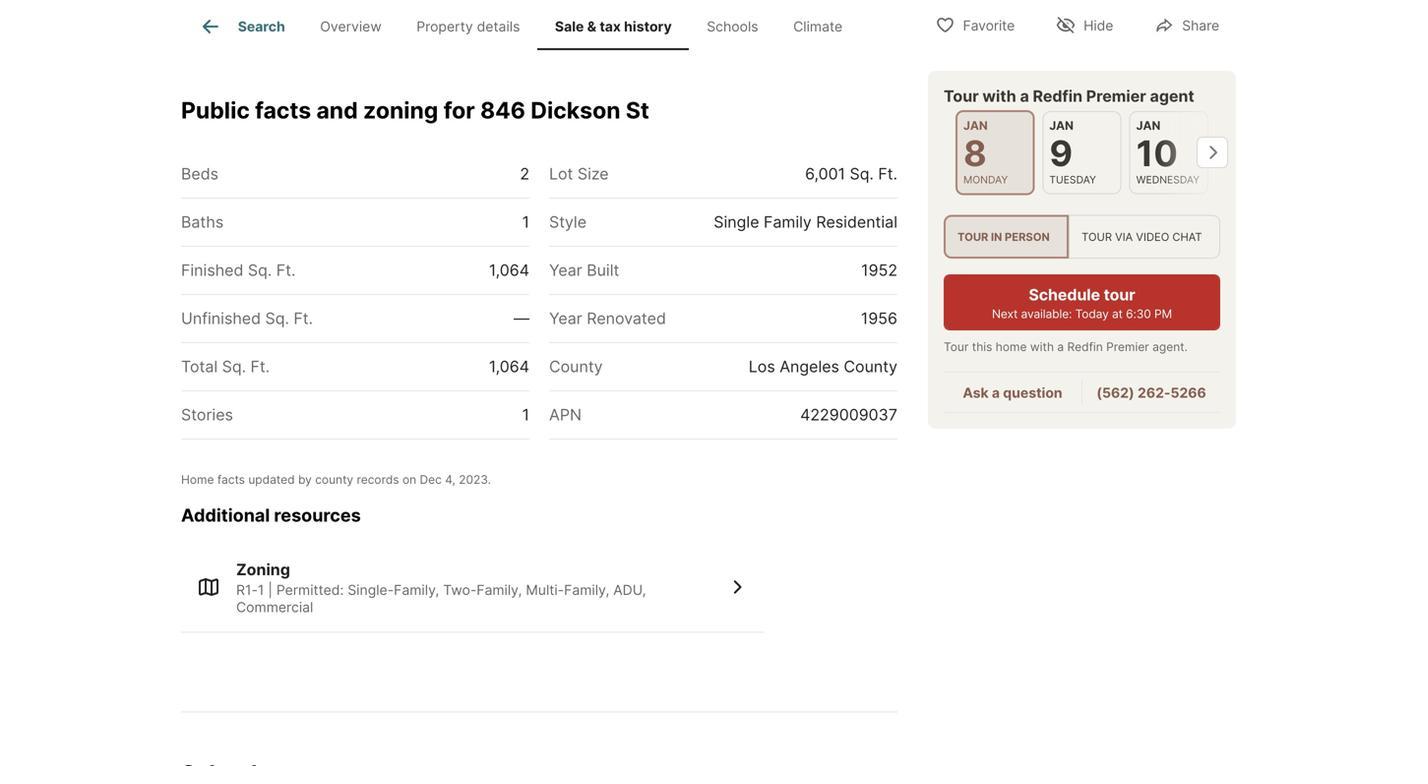 Task type: locate. For each thing, give the bounding box(es) containing it.
los angeles county
[[749, 357, 898, 376]]

year left "built"
[[549, 261, 582, 280]]

1 vertical spatial a
[[1057, 340, 1064, 355]]

0 horizontal spatial family,
[[394, 582, 439, 599]]

tour left in
[[958, 230, 989, 243]]

2 horizontal spatial jan
[[1136, 119, 1161, 133]]

1 horizontal spatial county
[[844, 357, 898, 376]]

1 left "style"
[[522, 212, 529, 232]]

&
[[587, 18, 596, 35]]

county down "1956"
[[844, 357, 898, 376]]

climate tab
[[776, 3, 860, 50]]

None button
[[956, 110, 1035, 195], [1043, 111, 1122, 194], [1129, 111, 1209, 194], [956, 110, 1035, 195], [1043, 111, 1122, 194], [1129, 111, 1209, 194]]

tab list
[[181, 0, 876, 50]]

agent.
[[1153, 340, 1188, 355]]

tour left 'this' at right top
[[944, 340, 969, 355]]

0 horizontal spatial county
[[549, 357, 603, 376]]

tab list containing search
[[181, 0, 876, 50]]

family, left adu,
[[564, 582, 609, 599]]

family, left two- on the left of the page
[[394, 582, 439, 599]]

0 horizontal spatial jan
[[964, 119, 988, 133]]

family, left multi-
[[477, 582, 522, 599]]

public
[[181, 97, 250, 124]]

share button
[[1138, 4, 1236, 45]]

tour up "8"
[[944, 87, 979, 106]]

0 vertical spatial 1
[[522, 212, 529, 232]]

zoning
[[363, 97, 438, 124]]

tour for tour via video chat
[[1082, 230, 1112, 243]]

6,001
[[805, 164, 845, 183]]

property
[[417, 18, 473, 35]]

pm
[[1154, 307, 1172, 322]]

ft.
[[878, 164, 898, 183], [276, 261, 296, 280], [294, 309, 313, 328], [251, 357, 270, 376]]

family
[[764, 212, 812, 232]]

favorite
[[963, 17, 1015, 34]]

ft. down unfinished sq. ft.
[[251, 357, 270, 376]]

overview
[[320, 18, 382, 35]]

year right —
[[549, 309, 582, 328]]

1 inside the zoning r1-1 | permitted: single-family, two-family, multi-family, adu, commercial
[[258, 582, 264, 599]]

adu,
[[613, 582, 646, 599]]

ft. up residential
[[878, 164, 898, 183]]

total
[[181, 357, 218, 376]]

facts right home
[[217, 473, 245, 487]]

chat
[[1173, 230, 1202, 243]]

0 horizontal spatial facts
[[217, 473, 245, 487]]

1 jan from the left
[[964, 119, 988, 133]]

multi-
[[526, 582, 564, 599]]

redfin up 9
[[1033, 87, 1083, 106]]

zoning r1-1 | permitted: single-family, two-family, multi-family, adu, commercial
[[236, 560, 646, 616]]

1,064 up —
[[489, 261, 529, 280]]

1,064 down —
[[489, 357, 529, 376]]

sq. right the unfinished
[[265, 309, 289, 328]]

for
[[444, 97, 475, 124]]

1 horizontal spatial family,
[[477, 582, 522, 599]]

tour left via
[[1082, 230, 1112, 243]]

1
[[522, 212, 529, 232], [522, 405, 529, 425], [258, 582, 264, 599]]

1,064
[[489, 261, 529, 280], [489, 357, 529, 376]]

person
[[1005, 230, 1050, 243]]

2 1,064 from the top
[[489, 357, 529, 376]]

1,064 for finished sq. ft.
[[489, 261, 529, 280]]

this
[[972, 340, 992, 355]]

permitted:
[[276, 582, 344, 599]]

1 year from the top
[[549, 261, 582, 280]]

tour for tour this home with a redfin premier agent.
[[944, 340, 969, 355]]

sq.
[[850, 164, 874, 183], [248, 261, 272, 280], [265, 309, 289, 328], [222, 357, 246, 376]]

sq. right 6,001
[[850, 164, 874, 183]]

jan 9 tuesday
[[1049, 119, 1096, 186]]

next image
[[1197, 137, 1228, 168]]

1 1,064 from the top
[[489, 261, 529, 280]]

3 jan from the left
[[1136, 119, 1161, 133]]

angeles
[[780, 357, 839, 376]]

renovated
[[587, 309, 666, 328]]

sq. for finished
[[248, 261, 272, 280]]

stories
[[181, 405, 233, 425]]

redfin
[[1033, 87, 1083, 106], [1067, 340, 1103, 355]]

1 horizontal spatial a
[[1020, 87, 1029, 106]]

property details tab
[[399, 3, 538, 50]]

sq. right finished
[[248, 261, 272, 280]]

2 vertical spatial a
[[992, 385, 1000, 402]]

tour
[[944, 87, 979, 106], [958, 230, 989, 243], [1082, 230, 1112, 243], [944, 340, 969, 355]]

sq. for total
[[222, 357, 246, 376]]

jan 10 wednesday
[[1136, 119, 1200, 186]]

by
[[298, 473, 312, 487]]

total sq. ft.
[[181, 357, 270, 376]]

1 vertical spatial with
[[1030, 340, 1054, 355]]

on
[[402, 473, 416, 487]]

2 horizontal spatial a
[[1057, 340, 1064, 355]]

2 vertical spatial 1
[[258, 582, 264, 599]]

2 horizontal spatial family,
[[564, 582, 609, 599]]

facts for updated
[[217, 473, 245, 487]]

ft. for unfinished sq. ft.
[[294, 309, 313, 328]]

1956
[[861, 309, 898, 328]]

residential
[[816, 212, 898, 232]]

0 horizontal spatial with
[[983, 87, 1016, 106]]

tax
[[600, 18, 621, 35]]

1,064 for total sq. ft.
[[489, 357, 529, 376]]

1 left the |
[[258, 582, 264, 599]]

jan 8 monday
[[964, 119, 1008, 186]]

4,
[[445, 473, 456, 487]]

year for year renovated
[[549, 309, 582, 328]]

facts left and at the top
[[255, 97, 311, 124]]

today
[[1075, 307, 1109, 322]]

sq. right the total
[[222, 357, 246, 376]]

jan down the 'agent' at the top of page
[[1136, 119, 1161, 133]]

single family residential
[[714, 212, 898, 232]]

jan inside the jan 10 wednesday
[[1136, 119, 1161, 133]]

list box containing tour in person
[[944, 215, 1220, 259]]

jan
[[964, 119, 988, 133], [1049, 119, 1074, 133], [1136, 119, 1161, 133]]

premier down at
[[1106, 340, 1149, 355]]

0 vertical spatial 1,064
[[489, 261, 529, 280]]

baths
[[181, 212, 224, 232]]

1 vertical spatial year
[[549, 309, 582, 328]]

jan down the tour with a redfin premier agent at the top right of page
[[1049, 119, 1074, 133]]

1 horizontal spatial jan
[[1049, 119, 1074, 133]]

year
[[549, 261, 582, 280], [549, 309, 582, 328]]

2 jan from the left
[[1049, 119, 1074, 133]]

0 vertical spatial year
[[549, 261, 582, 280]]

search
[[238, 18, 285, 35]]

ft. down finished sq. ft. at the left top
[[294, 309, 313, 328]]

jan for 8
[[964, 119, 988, 133]]

jan inside jan 9 tuesday
[[1049, 119, 1074, 133]]

home
[[996, 340, 1027, 355]]

with right home
[[1030, 340, 1054, 355]]

unfinished
[[181, 309, 261, 328]]

1952
[[861, 261, 898, 280]]

|
[[268, 582, 273, 599]]

1 vertical spatial 1
[[522, 405, 529, 425]]

premier
[[1086, 87, 1146, 106], [1106, 340, 1149, 355]]

1 county from the left
[[549, 357, 603, 376]]

0 vertical spatial with
[[983, 87, 1016, 106]]

a
[[1020, 87, 1029, 106], [1057, 340, 1064, 355], [992, 385, 1000, 402]]

1 horizontal spatial with
[[1030, 340, 1054, 355]]

1 vertical spatial premier
[[1106, 340, 1149, 355]]

home facts updated by county records on dec 4, 2023 .
[[181, 473, 491, 487]]

1 left 'apn'
[[522, 405, 529, 425]]

1 horizontal spatial facts
[[255, 97, 311, 124]]

2 year from the top
[[549, 309, 582, 328]]

overview tab
[[303, 3, 399, 50]]

2 family, from the left
[[477, 582, 522, 599]]

search link
[[199, 15, 285, 38]]

details
[[477, 18, 520, 35]]

0 vertical spatial facts
[[255, 97, 311, 124]]

(562) 262-5266 link
[[1097, 385, 1206, 402]]

premier left the 'agent' at the top of page
[[1086, 87, 1146, 106]]

r1-
[[236, 582, 258, 599]]

2 county from the left
[[844, 357, 898, 376]]

tour in person
[[958, 230, 1050, 243]]

built
[[587, 261, 619, 280]]

ask
[[963, 385, 989, 402]]

with up jan 8 monday
[[983, 87, 1016, 106]]

records
[[357, 473, 399, 487]]

ft. up unfinished sq. ft.
[[276, 261, 296, 280]]

jan up monday
[[964, 119, 988, 133]]

1 for stories
[[522, 405, 529, 425]]

jan inside jan 8 monday
[[964, 119, 988, 133]]

redfin down today
[[1067, 340, 1103, 355]]

1 vertical spatial 1,064
[[489, 357, 529, 376]]

apn
[[549, 405, 582, 425]]

1 vertical spatial facts
[[217, 473, 245, 487]]

county up 'apn'
[[549, 357, 603, 376]]

list box
[[944, 215, 1220, 259]]

ask a question
[[963, 385, 1063, 402]]

home
[[181, 473, 214, 487]]



Task type: vqa. For each thing, say whether or not it's contained in the screenshot.
Map link associated with Oklahoma
no



Task type: describe. For each thing, give the bounding box(es) containing it.
monday
[[964, 174, 1008, 186]]

ft. for total sq. ft.
[[251, 357, 270, 376]]

and
[[316, 97, 358, 124]]

via
[[1115, 230, 1133, 243]]

lot
[[549, 164, 573, 183]]

1 vertical spatial redfin
[[1067, 340, 1103, 355]]

tour via video chat
[[1082, 230, 1202, 243]]

zoning
[[236, 560, 290, 580]]

.
[[488, 473, 491, 487]]

at
[[1112, 307, 1123, 322]]

ft. for finished sq. ft.
[[276, 261, 296, 280]]

finished sq. ft.
[[181, 261, 296, 280]]

climate
[[793, 18, 843, 35]]

sale
[[555, 18, 584, 35]]

1 family, from the left
[[394, 582, 439, 599]]

846
[[480, 97, 526, 124]]

single
[[714, 212, 759, 232]]

st
[[626, 97, 649, 124]]

finished
[[181, 261, 243, 280]]

lot size
[[549, 164, 609, 183]]

tour with a redfin premier agent
[[944, 87, 1194, 106]]

in
[[991, 230, 1002, 243]]

sale & tax history tab
[[538, 3, 689, 50]]

next
[[992, 307, 1018, 322]]

sq. for 6,001
[[850, 164, 874, 183]]

beds
[[181, 164, 219, 183]]

tour
[[1104, 286, 1135, 305]]

tour for tour with a redfin premier agent
[[944, 87, 979, 106]]

year for year built
[[549, 261, 582, 280]]

agent
[[1150, 87, 1194, 106]]

los
[[749, 357, 775, 376]]

jan for 10
[[1136, 119, 1161, 133]]

available:
[[1021, 307, 1072, 322]]

schools
[[707, 18, 758, 35]]

dec
[[420, 473, 442, 487]]

public facts and zoning for 846 dickson st
[[181, 97, 649, 124]]

(562) 262-5266
[[1097, 385, 1206, 402]]

9
[[1049, 132, 1073, 175]]

resources
[[274, 505, 361, 526]]

hide
[[1084, 17, 1113, 34]]

video
[[1136, 230, 1169, 243]]

county
[[315, 473, 353, 487]]

5266
[[1171, 385, 1206, 402]]

0 vertical spatial premier
[[1086, 87, 1146, 106]]

sale & tax history
[[555, 18, 672, 35]]

tour for tour in person
[[958, 230, 989, 243]]

262-
[[1138, 385, 1171, 402]]

3 family, from the left
[[564, 582, 609, 599]]

hide button
[[1039, 4, 1130, 45]]

wednesday
[[1136, 174, 1200, 186]]

unfinished sq. ft.
[[181, 309, 313, 328]]

favorite button
[[919, 4, 1032, 45]]

2
[[520, 164, 529, 183]]

dickson
[[531, 97, 621, 124]]

0 horizontal spatial a
[[992, 385, 1000, 402]]

year renovated
[[549, 309, 666, 328]]

two-
[[443, 582, 477, 599]]

ask a question link
[[963, 385, 1063, 402]]

updated
[[248, 473, 295, 487]]

6:30
[[1126, 307, 1151, 322]]

schedule tour next available: today at 6:30 pm
[[992, 286, 1172, 322]]

—
[[514, 309, 529, 328]]

4229009037
[[800, 405, 898, 425]]

jan for 9
[[1049, 119, 1074, 133]]

property details
[[417, 18, 520, 35]]

history
[[624, 18, 672, 35]]

6,001 sq. ft.
[[805, 164, 898, 183]]

share
[[1182, 17, 1219, 34]]

question
[[1003, 385, 1063, 402]]

1 for baths
[[522, 212, 529, 232]]

(562)
[[1097, 385, 1135, 402]]

8
[[964, 132, 987, 175]]

sq. for unfinished
[[265, 309, 289, 328]]

schools tab
[[689, 3, 776, 50]]

0 vertical spatial redfin
[[1033, 87, 1083, 106]]

schedule
[[1029, 286, 1100, 305]]

additional resources
[[181, 505, 361, 526]]

0 vertical spatial a
[[1020, 87, 1029, 106]]

10
[[1136, 132, 1178, 175]]

tuesday
[[1049, 174, 1096, 186]]

ft. for 6,001 sq. ft.
[[878, 164, 898, 183]]

facts for and
[[255, 97, 311, 124]]

style
[[549, 212, 587, 232]]

single-
[[348, 582, 394, 599]]



